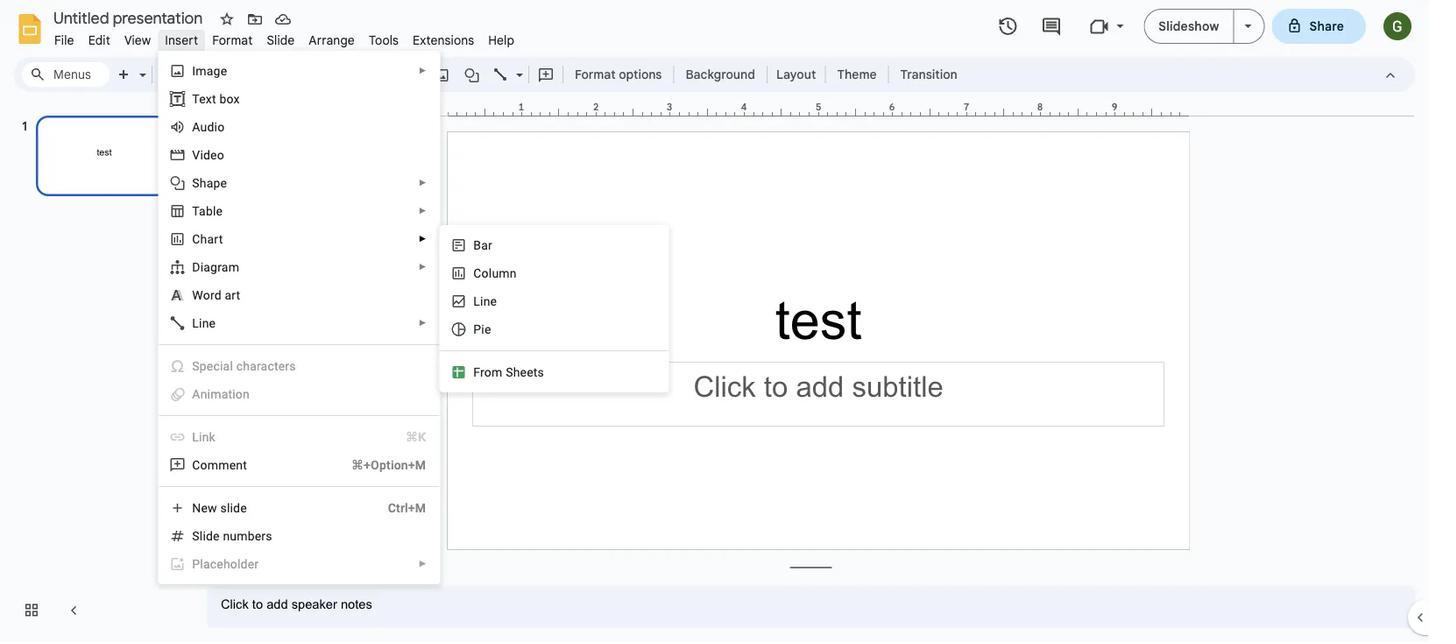 Task type: vqa. For each thing, say whether or not it's contained in the screenshot.


Task type: describe. For each thing, give the bounding box(es) containing it.
format for format options
[[575, 67, 616, 82]]

extensions menu item
[[406, 30, 482, 50]]

special characters c element
[[192, 359, 301, 373]]

pie p element
[[474, 322, 497, 337]]

► for s hape
[[419, 178, 427, 188]]

format for format
[[212, 32, 253, 48]]

ie
[[482, 322, 491, 337]]

ar
[[482, 238, 493, 252]]

diagram d element
[[192, 260, 245, 274]]

view
[[124, 32, 151, 48]]

c for olumn
[[474, 266, 482, 281]]

line l element
[[474, 294, 503, 309]]

⌘k element
[[385, 429, 426, 446]]

insert image image
[[433, 62, 453, 87]]

from
[[474, 365, 503, 380]]

edit
[[88, 32, 110, 48]]

p laceholder
[[192, 557, 259, 572]]

slide numbers e element
[[192, 529, 278, 544]]

main toolbar
[[109, 61, 967, 88]]

n
[[192, 501, 201, 515]]

line
[[192, 316, 216, 331]]

laceholder
[[200, 557, 259, 572]]

nimation
[[200, 387, 250, 402]]

background
[[686, 67, 756, 82]]

slide menu item
[[260, 30, 302, 50]]

n ew slide
[[192, 501, 247, 515]]

p for ie
[[474, 322, 482, 337]]

menu bar banner
[[0, 0, 1430, 643]]

iagram
[[200, 260, 239, 274]]

theme
[[838, 67, 877, 82]]

a for nimation
[[192, 387, 200, 402]]

menu item containing lin
[[159, 423, 439, 451]]

view menu item
[[117, 30, 158, 50]]

box
[[220, 92, 240, 106]]

a for u
[[192, 120, 200, 134]]

extensions
[[413, 32, 474, 48]]

from s heets
[[474, 365, 544, 380]]

ta b le
[[192, 204, 223, 218]]

heets
[[513, 365, 544, 380]]

insert
[[165, 32, 198, 48]]

comment m element
[[192, 458, 253, 473]]

ext
[[199, 92, 216, 106]]

file menu item
[[47, 30, 81, 50]]

l ine
[[474, 294, 497, 309]]

⌘+option+m element
[[330, 457, 426, 474]]

Rename text field
[[47, 7, 213, 28]]

ctrl+m element
[[367, 500, 426, 517]]

arrange menu item
[[302, 30, 362, 50]]

d iagram
[[192, 260, 239, 274]]

1 vertical spatial s
[[506, 365, 513, 380]]

a u dio
[[192, 120, 225, 134]]

0 vertical spatial s
[[192, 176, 200, 190]]

co
[[192, 458, 208, 473]]

tools menu item
[[362, 30, 406, 50]]

from sheets s element
[[474, 365, 550, 380]]

v
[[192, 148, 200, 162]]

c olumn
[[474, 266, 517, 281]]

spe
[[192, 359, 213, 373]]

image i element
[[192, 64, 233, 78]]

layout
[[777, 67, 817, 82]]

theme button
[[830, 61, 885, 88]]

l
[[474, 294, 480, 309]]

i mage
[[192, 64, 227, 78]]

menu item containing spe
[[159, 352, 439, 380]]

lin
[[192, 430, 209, 444]]

ta
[[192, 204, 206, 218]]

arrange
[[309, 32, 355, 48]]

b
[[474, 238, 482, 252]]

navigation inside application
[[0, 99, 193, 643]]

format menu item
[[205, 30, 260, 50]]

tools
[[369, 32, 399, 48]]

characters
[[236, 359, 296, 373]]

b
[[206, 204, 213, 218]]

column c element
[[474, 266, 522, 281]]

format options
[[575, 67, 662, 82]]

d
[[192, 260, 200, 274]]

art for c h art
[[207, 232, 223, 246]]

Menus field
[[22, 62, 110, 87]]

menu bar inside menu bar banner
[[47, 23, 522, 52]]

text box t element
[[192, 92, 245, 106]]

ord
[[203, 288, 222, 302]]



Task type: locate. For each thing, give the bounding box(es) containing it.
6 ► from the top
[[419, 318, 427, 328]]

0 vertical spatial art
[[207, 232, 223, 246]]

0 horizontal spatial s
[[192, 176, 200, 190]]

navigation
[[0, 99, 193, 643]]

b ar
[[474, 238, 493, 252]]

v ideo
[[192, 148, 224, 162]]

menu containing i
[[158, 51, 440, 585]]

spe c ial characters
[[192, 359, 296, 373]]

share button
[[1273, 9, 1367, 44]]

s hape
[[192, 176, 227, 190]]

1 horizontal spatial c
[[474, 266, 482, 281]]

transition button
[[893, 61, 966, 88]]

ial
[[220, 359, 233, 373]]

help menu item
[[482, 30, 522, 50]]

ment
[[219, 458, 247, 473]]

c h art
[[192, 232, 223, 246]]

a nimation
[[192, 387, 250, 402]]

p
[[474, 322, 482, 337], [192, 557, 200, 572]]

table b element
[[192, 204, 228, 218]]

► for art
[[419, 234, 427, 244]]

0 horizontal spatial c
[[192, 232, 200, 246]]

transition
[[901, 67, 958, 82]]

shape image
[[462, 62, 483, 87]]

dio
[[207, 120, 225, 134]]

lin k
[[192, 430, 216, 444]]

► for d iagram
[[419, 262, 427, 272]]

1 menu item from the top
[[159, 352, 439, 380]]

s
[[192, 176, 200, 190], [506, 365, 513, 380]]

slideshow button
[[1144, 9, 1235, 44]]

1 horizontal spatial p
[[474, 322, 482, 337]]

►
[[419, 66, 427, 76], [419, 178, 427, 188], [419, 206, 427, 216], [419, 234, 427, 244], [419, 262, 427, 272], [419, 318, 427, 328], [419, 559, 427, 569]]

placeholder p element
[[192, 557, 264, 572]]

c up "d"
[[192, 232, 200, 246]]

ctrl+m
[[388, 501, 426, 515]]

0 vertical spatial p
[[474, 322, 482, 337]]

1 vertical spatial p
[[192, 557, 200, 572]]

co m ment
[[192, 458, 247, 473]]

i
[[192, 64, 196, 78]]

p down slid at the left of page
[[192, 557, 200, 572]]

7 ► from the top
[[419, 559, 427, 569]]

word art w element
[[192, 288, 246, 302]]

3 ► from the top
[[419, 206, 427, 216]]

link k element
[[192, 430, 221, 444]]

art
[[207, 232, 223, 246], [225, 288, 241, 302]]

new slide with layout image
[[135, 63, 146, 69]]

format left options at the left
[[575, 67, 616, 82]]

slid e numbers
[[192, 529, 272, 544]]

shape s element
[[192, 176, 233, 190]]

t ext box
[[192, 92, 240, 106]]

w
[[192, 288, 203, 302]]

ine
[[480, 294, 497, 309]]

a left dio
[[192, 120, 200, 134]]

slide
[[267, 32, 295, 48]]

s down v
[[192, 176, 200, 190]]

hape
[[200, 176, 227, 190]]

animation a element
[[192, 387, 255, 402]]

audio u element
[[192, 120, 230, 134]]

0 vertical spatial c
[[192, 232, 200, 246]]

⌘k
[[406, 430, 426, 444]]

slid
[[192, 529, 213, 544]]

1 ► from the top
[[419, 66, 427, 76]]

format inside button
[[575, 67, 616, 82]]

menu item down characters
[[159, 380, 439, 409]]

Star checkbox
[[215, 7, 239, 32]]

► for p laceholder
[[419, 559, 427, 569]]

format down star "checkbox"
[[212, 32, 253, 48]]

1 horizontal spatial format
[[575, 67, 616, 82]]

slide
[[220, 501, 247, 515]]

format
[[212, 32, 253, 48], [575, 67, 616, 82]]

1 horizontal spatial art
[[225, 288, 241, 302]]

0 horizontal spatial art
[[207, 232, 223, 246]]

e
[[213, 529, 220, 544]]

select line image
[[512, 63, 523, 69]]

c down b
[[474, 266, 482, 281]]

menu item containing p
[[159, 551, 439, 579]]

art right ord
[[225, 288, 241, 302]]

1 horizontal spatial s
[[506, 365, 513, 380]]

options
[[619, 67, 662, 82]]

menu bar containing file
[[47, 23, 522, 52]]

video v element
[[192, 148, 230, 162]]

menu bar
[[47, 23, 522, 52]]

art up d iagram
[[207, 232, 223, 246]]

2 ► from the top
[[419, 178, 427, 188]]

1 a from the top
[[192, 120, 200, 134]]

insert menu item
[[158, 30, 205, 50]]

2 menu item from the top
[[159, 380, 439, 409]]

0 horizontal spatial format
[[212, 32, 253, 48]]

file
[[54, 32, 74, 48]]

s right from
[[506, 365, 513, 380]]

share
[[1310, 18, 1345, 34]]

menu item up ment
[[159, 423, 439, 451]]

menu item down numbers
[[159, 551, 439, 579]]

1 vertical spatial art
[[225, 288, 241, 302]]

4 menu item from the top
[[159, 551, 439, 579]]

background button
[[678, 61, 764, 88]]

a
[[192, 120, 200, 134], [192, 387, 200, 402]]

menu item up nimation
[[159, 352, 439, 380]]

3 menu item from the top
[[159, 423, 439, 451]]

chart h element
[[192, 232, 228, 246]]

1 vertical spatial c
[[474, 266, 482, 281]]

line q element
[[192, 316, 221, 331]]

application containing slideshow
[[0, 0, 1430, 643]]

⌘+option+m
[[351, 458, 426, 473]]

m
[[208, 458, 219, 473]]

slideshow
[[1159, 18, 1220, 34]]

4 ► from the top
[[419, 234, 427, 244]]

0 horizontal spatial p
[[192, 557, 200, 572]]

c for h
[[192, 232, 200, 246]]

menu item
[[159, 352, 439, 380], [159, 380, 439, 409], [159, 423, 439, 451], [159, 551, 439, 579]]

u
[[200, 120, 207, 134]]

1 vertical spatial a
[[192, 387, 200, 402]]

► for i mage
[[419, 66, 427, 76]]

k
[[209, 430, 216, 444]]

p ie
[[474, 322, 491, 337]]

menu item containing a
[[159, 380, 439, 409]]

ew
[[201, 501, 217, 515]]

bar b element
[[474, 238, 498, 252]]

ideo
[[200, 148, 224, 162]]

art for w ord art
[[225, 288, 241, 302]]

c
[[192, 232, 200, 246], [474, 266, 482, 281]]

format options button
[[567, 61, 670, 88]]

2 a from the top
[[192, 387, 200, 402]]

t
[[192, 92, 199, 106]]

1 vertical spatial format
[[575, 67, 616, 82]]

a down spe
[[192, 387, 200, 402]]

a inside menu item
[[192, 387, 200, 402]]

menu containing b
[[439, 225, 669, 393]]

help
[[489, 32, 515, 48]]

mage
[[196, 64, 227, 78]]

► for le
[[419, 206, 427, 216]]

new slide n element
[[192, 501, 252, 515]]

5 ► from the top
[[419, 262, 427, 272]]

format inside menu item
[[212, 32, 253, 48]]

p down l
[[474, 322, 482, 337]]

le
[[213, 204, 223, 218]]

numbers
[[223, 529, 272, 544]]

application
[[0, 0, 1430, 643]]

0 vertical spatial format
[[212, 32, 253, 48]]

edit menu item
[[81, 30, 117, 50]]

olumn
[[482, 266, 517, 281]]

menu
[[158, 51, 440, 585], [439, 225, 669, 393]]

w ord art
[[192, 288, 241, 302]]

0 vertical spatial a
[[192, 120, 200, 134]]

layout button
[[771, 61, 822, 88]]

h
[[200, 232, 207, 246]]

p for laceholder
[[192, 557, 200, 572]]

c
[[213, 359, 220, 373]]

start slideshow (⌘+enter) image
[[1245, 25, 1252, 28]]



